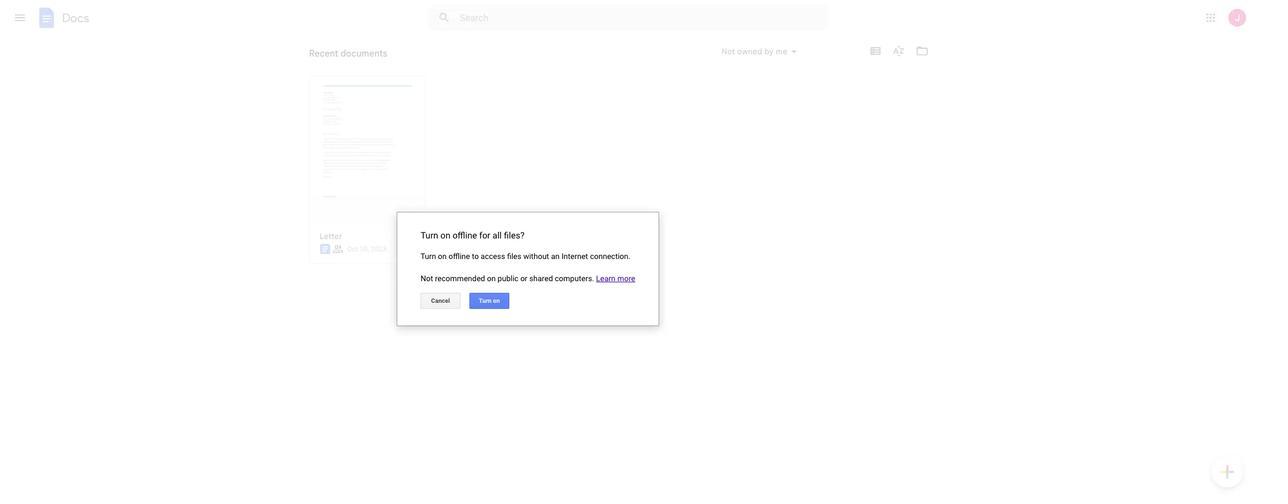 Task type: describe. For each thing, give the bounding box(es) containing it.
turn on offline for all files? heading
[[421, 230, 525, 241]]

letter
[[320, 231, 342, 241]]

not
[[421, 274, 433, 283]]

docs link
[[36, 7, 89, 31]]

turn for turn on offline to access files without an internet connection.
[[421, 252, 436, 261]]

without
[[523, 252, 549, 261]]

for
[[479, 230, 491, 241]]

an
[[551, 252, 560, 261]]

files
[[507, 252, 522, 261]]

letter option
[[304, 0, 426, 503]]

turn for turn on offline for all files?
[[421, 230, 438, 241]]

recommended
[[435, 274, 485, 283]]

turn on offline for all files? dialog
[[397, 212, 659, 326]]

to
[[472, 252, 479, 261]]

on for turn on
[[493, 298, 500, 305]]

on for turn on offline for all files?
[[441, 230, 451, 241]]

letter google docs element
[[320, 231, 421, 241]]

oct
[[347, 245, 358, 253]]

on left public
[[487, 274, 496, 283]]

shared
[[530, 274, 553, 283]]

recent documents heading
[[309, 36, 387, 71]]

2 recent from the top
[[309, 53, 335, 63]]



Task type: vqa. For each thing, say whether or not it's contained in the screenshot.
the bottom Turn
yes



Task type: locate. For each thing, give the bounding box(es) containing it.
more
[[618, 274, 636, 283]]

docs
[[62, 10, 89, 25]]

2023
[[371, 245, 387, 253]]

documents
[[341, 48, 387, 59], [337, 53, 378, 63]]

offline left to
[[449, 252, 470, 261]]

oct 30, 2023
[[347, 245, 387, 253]]

access
[[481, 252, 505, 261]]

turn inside button
[[479, 298, 492, 305]]

on for turn on offline to access files without an internet connection.
[[438, 252, 447, 261]]

turn on
[[479, 298, 500, 305]]

not recommended on public or shared computers. learn more
[[421, 274, 636, 283]]

recent
[[309, 48, 338, 59], [309, 53, 335, 63]]

on
[[441, 230, 451, 241], [438, 252, 447, 261], [487, 274, 496, 283], [493, 298, 500, 305]]

internet
[[562, 252, 588, 261]]

1 recent from the top
[[309, 48, 338, 59]]

2 vertical spatial turn
[[479, 298, 492, 305]]

public
[[498, 274, 519, 283]]

learn more link
[[596, 274, 636, 283]]

search image
[[433, 7, 456, 29]]

0 vertical spatial offline
[[453, 230, 477, 241]]

offline
[[453, 230, 477, 241], [449, 252, 470, 261]]

30,
[[360, 245, 369, 253]]

turn for turn on
[[479, 298, 492, 305]]

on left for
[[441, 230, 451, 241]]

computers.
[[555, 274, 594, 283]]

or
[[521, 274, 528, 283]]

recent inside heading
[[309, 48, 338, 59]]

turn on offline for all files?
[[421, 230, 525, 241]]

documents inside heading
[[341, 48, 387, 59]]

1 recent documents from the top
[[309, 48, 387, 59]]

turn on offline to access files without an internet connection.
[[421, 252, 631, 261]]

cancel button
[[421, 293, 461, 309]]

1 vertical spatial turn
[[421, 252, 436, 261]]

all
[[493, 230, 502, 241]]

on down public
[[493, 298, 500, 305]]

offline for for
[[453, 230, 477, 241]]

on up recommended
[[438, 252, 447, 261]]

1 vertical spatial offline
[[449, 252, 470, 261]]

on inside the turn on button
[[493, 298, 500, 305]]

offline for to
[[449, 252, 470, 261]]

files?
[[504, 230, 525, 241]]

2 recent documents from the top
[[309, 53, 378, 63]]

create new document image
[[1212, 457, 1243, 490]]

learn
[[596, 274, 616, 283]]

last opened by me oct 30, 2023 element
[[347, 245, 387, 253]]

turn on button
[[470, 293, 510, 309]]

0 vertical spatial turn
[[421, 230, 438, 241]]

None search field
[[428, 4, 828, 31]]

recent documents
[[309, 48, 387, 59], [309, 53, 378, 63]]

connection.
[[590, 252, 631, 261]]

offline left for
[[453, 230, 477, 241]]

cancel
[[431, 298, 450, 305]]

turn
[[421, 230, 438, 241], [421, 252, 436, 261], [479, 298, 492, 305]]



